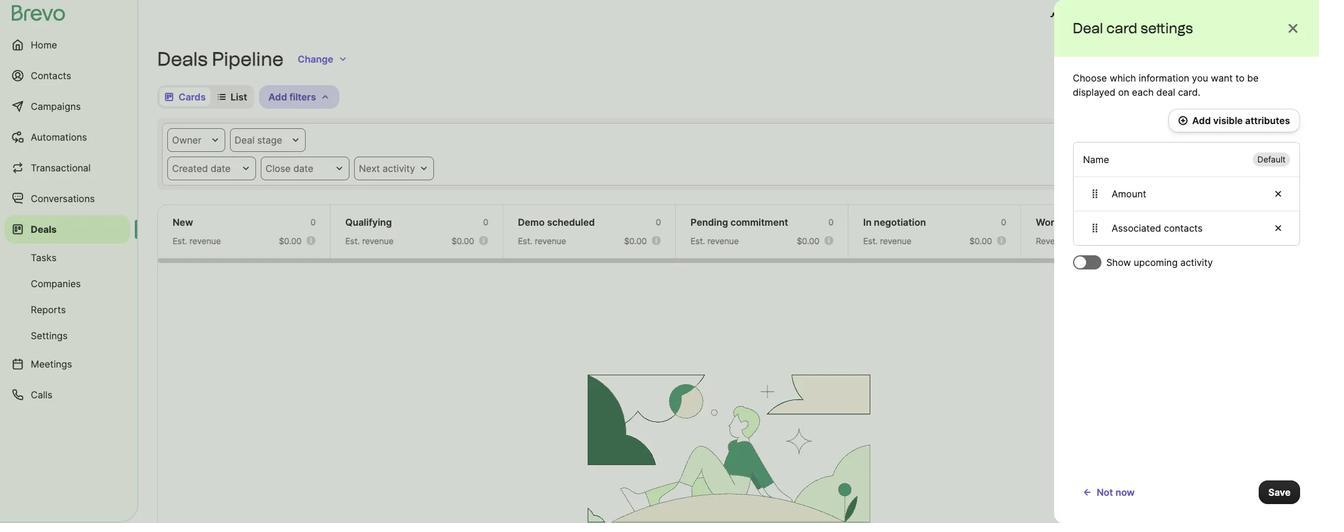 Task type: describe. For each thing, give the bounding box(es) containing it.
deal card settings
[[1073, 20, 1193, 37]]

companies
[[31, 278, 81, 290]]

which
[[1110, 72, 1136, 84]]

automations
[[31, 131, 87, 143]]

import
[[1156, 53, 1187, 65]]

revenue for demo scheduled
[[535, 236, 566, 246]]

companies link
[[5, 272, 130, 296]]

revenue
[[1036, 236, 1070, 246]]

card for deal card settings
[[1107, 20, 1138, 37]]

6 est. revenue from the left
[[1208, 236, 1257, 246]]

created
[[172, 163, 208, 174]]

qualifying
[[345, 216, 392, 228]]

Name search field
[[1194, 85, 1300, 109]]

settings
[[31, 330, 68, 342]]

now
[[1115, 487, 1135, 498]]

new company button
[[1206, 5, 1300, 28]]

pending commitment
[[691, 216, 788, 228]]

est. revenue for pending commitment
[[691, 236, 739, 246]]

deals link
[[5, 215, 130, 244]]

show
[[1106, 257, 1131, 268]]

plan
[[1115, 11, 1135, 22]]

new company
[[1229, 11, 1296, 22]]

add visible attributes button
[[1168, 109, 1300, 132]]

revenue for in negotiation
[[880, 236, 911, 246]]

you
[[1192, 72, 1208, 84]]

upcoming
[[1134, 257, 1178, 268]]

close date
[[265, 163, 313, 174]]

deals pipeline
[[157, 48, 284, 70]]

activity inside popup button
[[383, 163, 415, 174]]

choose
[[1073, 72, 1107, 84]]

6 est. from the left
[[1208, 236, 1223, 246]]

campaigns
[[31, 101, 81, 112]]

usage and plan
[[1064, 11, 1135, 22]]

conversations
[[31, 193, 95, 205]]

deal inside choose which information you want to be displayed on each deal card.
[[1157, 86, 1176, 98]]

cards
[[179, 91, 206, 103]]

save
[[1268, 487, 1291, 498]]

contacts link
[[5, 61, 130, 90]]

demo scheduled
[[518, 216, 595, 228]]

close
[[265, 163, 291, 174]]

add filters
[[268, 91, 316, 103]]

conversations link
[[5, 184, 130, 213]]

deal card button
[[1112, 85, 1189, 109]]

deal for deal card settings
[[1073, 20, 1103, 37]]

create
[[1238, 53, 1269, 65]]

est. for qualifying
[[345, 236, 360, 246]]

list button
[[213, 88, 252, 106]]

and
[[1095, 11, 1113, 22]]

clear filters button
[[1194, 128, 1266, 152]]

est. for in negotiation
[[863, 236, 878, 246]]

$0.00 for qualifying
[[452, 236, 474, 246]]

card for deal card
[[1159, 91, 1180, 103]]

sort
[[1078, 91, 1097, 103]]

est. revenue for demo scheduled
[[518, 236, 566, 246]]

owner
[[172, 134, 202, 146]]

new for new
[[173, 216, 193, 228]]

not now
[[1097, 487, 1135, 498]]

meetings
[[31, 358, 72, 370]]

won
[[1036, 216, 1056, 228]]

commitment
[[730, 216, 788, 228]]

0 for won
[[1174, 217, 1179, 227]]

tasks
[[31, 252, 56, 264]]

contacts
[[31, 70, 71, 82]]

in negotiation
[[863, 216, 926, 228]]

import deals
[[1156, 53, 1214, 65]]

revenue for new
[[190, 236, 221, 246]]

associated contacts button
[[1074, 211, 1300, 245]]

scheduled
[[547, 216, 595, 228]]

filters for add filters
[[289, 91, 316, 103]]

$0.00 for demo scheduled
[[624, 236, 647, 246]]

demo
[[518, 216, 545, 228]]

calls
[[31, 389, 52, 401]]

add visible attributes
[[1192, 115, 1290, 127]]

pipeline
[[212, 48, 284, 70]]

none checkbox inside deal card settings dialog
[[1073, 255, 1101, 270]]

home
[[31, 39, 57, 51]]

negotiation
[[874, 216, 926, 228]]

6 revenue from the left
[[1225, 236, 1257, 246]]

change
[[298, 53, 333, 65]]

associated contacts
[[1112, 222, 1203, 234]]



Task type: vqa. For each thing, say whether or not it's contained in the screenshot.


Task type: locate. For each thing, give the bounding box(es) containing it.
add for add filters
[[268, 91, 287, 103]]

1 horizontal spatial deal
[[1073, 20, 1103, 37]]

2 est. revenue from the left
[[345, 236, 394, 246]]

0 left the pending
[[656, 217, 661, 227]]

want
[[1211, 72, 1233, 84]]

information
[[1139, 72, 1190, 84]]

3 revenue from the left
[[535, 236, 566, 246]]

1 est. from the left
[[173, 236, 187, 246]]

est. for new
[[173, 236, 187, 246]]

date for close date
[[293, 163, 313, 174]]

5 0 from the left
[[1001, 217, 1006, 227]]

$0.00 for in negotiation
[[969, 236, 992, 246]]

be
[[1247, 72, 1259, 84]]

associated
[[1112, 222, 1161, 234]]

home link
[[5, 31, 130, 59]]

0 for pending commitment
[[828, 217, 834, 227]]

reports link
[[5, 298, 130, 322]]

attributes
[[1245, 115, 1290, 127]]

3 0 from the left
[[656, 217, 661, 227]]

3 $0.00 from the left
[[624, 236, 647, 246]]

est. for pending commitment
[[691, 236, 705, 246]]

close date button
[[261, 157, 349, 180]]

reports
[[31, 304, 66, 316]]

4 est. from the left
[[691, 236, 705, 246]]

1 horizontal spatial card
[[1159, 91, 1180, 103]]

0 vertical spatial deals
[[157, 48, 208, 70]]

card inside button
[[1159, 91, 1180, 103]]

new for new company
[[1229, 11, 1250, 22]]

created date button
[[167, 157, 256, 180]]

1 horizontal spatial deals
[[157, 48, 208, 70]]

owner button
[[167, 128, 225, 152]]

next activity
[[359, 163, 415, 174]]

1 vertical spatial card
[[1159, 91, 1180, 103]]

0 horizontal spatial deal
[[235, 134, 255, 146]]

calls link
[[5, 381, 130, 409]]

0 vertical spatial filters
[[289, 91, 316, 103]]

add for add visible attributes
[[1192, 115, 1211, 127]]

next
[[359, 163, 380, 174]]

0 horizontal spatial deal
[[1157, 86, 1176, 98]]

activity right next on the left top of page
[[383, 163, 415, 174]]

est. for demo scheduled
[[518, 236, 532, 246]]

0 for qualifying
[[483, 217, 488, 227]]

est. revenue
[[173, 236, 221, 246], [345, 236, 394, 246], [518, 236, 566, 246], [691, 236, 739, 246], [863, 236, 911, 246], [1208, 236, 1257, 246]]

settings link
[[5, 324, 130, 348]]

tasks link
[[5, 246, 130, 270]]

deals up cards button
[[157, 48, 208, 70]]

1 vertical spatial deals
[[31, 223, 57, 235]]

activity
[[383, 163, 415, 174], [1180, 257, 1213, 268]]

0 horizontal spatial filters
[[289, 91, 316, 103]]

filters for clear filters
[[1230, 134, 1257, 146]]

add up clear
[[1192, 115, 1211, 127]]

stage
[[257, 134, 282, 146]]

4 revenue from the left
[[707, 236, 739, 246]]

amount button
[[1074, 177, 1300, 211]]

est. revenue for new
[[173, 236, 221, 246]]

0 vertical spatial new
[[1229, 11, 1250, 22]]

$0.00 for won
[[1142, 236, 1165, 246]]

0 for new
[[311, 217, 316, 227]]

transactional
[[31, 162, 91, 174]]

2 est. from the left
[[345, 236, 360, 246]]

settings
[[1141, 20, 1193, 37]]

5 $0.00 from the left
[[969, 236, 992, 246]]

in
[[863, 216, 872, 228]]

deal card settings dialog
[[1054, 0, 1319, 523]]

created date
[[172, 163, 231, 174]]

0 horizontal spatial deals
[[31, 223, 57, 235]]

deals for deals
[[31, 223, 57, 235]]

date for created date
[[211, 163, 231, 174]]

2 0 from the left
[[483, 217, 488, 227]]

add filters button
[[259, 85, 340, 109]]

new left company
[[1229, 11, 1250, 22]]

1 horizontal spatial new
[[1229, 11, 1250, 22]]

on
[[1118, 86, 1130, 98]]

sort button
[[1054, 85, 1107, 109]]

2 vertical spatial deal
[[235, 134, 255, 146]]

amount
[[1112, 188, 1146, 200]]

activity down associated contacts button
[[1180, 257, 1213, 268]]

1 horizontal spatial activity
[[1180, 257, 1213, 268]]

date right close
[[293, 163, 313, 174]]

est.
[[173, 236, 187, 246], [345, 236, 360, 246], [518, 236, 532, 246], [691, 236, 705, 246], [863, 236, 878, 246], [1208, 236, 1223, 246]]

4 0 from the left
[[828, 217, 834, 227]]

0 vertical spatial deal
[[1271, 53, 1291, 65]]

deal right create
[[1271, 53, 1291, 65]]

deals
[[1189, 53, 1214, 65]]

contacts
[[1164, 222, 1203, 234]]

transactional link
[[5, 154, 130, 182]]

3 est. revenue from the left
[[518, 236, 566, 246]]

1 vertical spatial deal
[[1136, 91, 1157, 103]]

5 est. from the left
[[863, 236, 878, 246]]

deals
[[157, 48, 208, 70], [31, 223, 57, 235]]

clear
[[1204, 134, 1228, 146]]

clear filters
[[1204, 134, 1257, 146]]

pending
[[691, 216, 728, 228]]

visible
[[1213, 115, 1243, 127]]

0 down close date "popup button"
[[311, 217, 316, 227]]

1 0 from the left
[[311, 217, 316, 227]]

deal right on
[[1136, 91, 1157, 103]]

0 horizontal spatial add
[[268, 91, 287, 103]]

card.
[[1178, 86, 1201, 98]]

1 date from the left
[[211, 163, 231, 174]]

revenue for pending commitment
[[707, 236, 739, 246]]

0
[[311, 217, 316, 227], [483, 217, 488, 227], [656, 217, 661, 227], [828, 217, 834, 227], [1001, 217, 1006, 227], [1174, 217, 1179, 227]]

0 down amount button at the top right of the page
[[1174, 217, 1179, 227]]

None checkbox
[[1073, 255, 1101, 270]]

card inside dialog
[[1107, 20, 1138, 37]]

2 date from the left
[[293, 163, 313, 174]]

deal card
[[1136, 91, 1180, 103]]

0 horizontal spatial new
[[173, 216, 193, 228]]

6 0 from the left
[[1174, 217, 1179, 227]]

to
[[1236, 72, 1245, 84]]

deal inside dialog
[[1073, 20, 1103, 37]]

5 est. revenue from the left
[[863, 236, 911, 246]]

activity inside deal card settings dialog
[[1180, 257, 1213, 268]]

est. revenue for in negotiation
[[863, 236, 911, 246]]

deal for deal stage
[[235, 134, 255, 146]]

add right list
[[268, 91, 287, 103]]

$0.00 for pending commitment
[[797, 236, 819, 246]]

change button
[[288, 47, 357, 71]]

date
[[211, 163, 231, 174], [293, 163, 313, 174]]

3 est. from the left
[[518, 236, 532, 246]]

0 vertical spatial add
[[268, 91, 287, 103]]

1 vertical spatial deal
[[1157, 86, 1176, 98]]

deal inside popup button
[[235, 134, 255, 146]]

next activity button
[[354, 157, 434, 180]]

deal stage
[[235, 134, 282, 146]]

import deals button
[[1146, 47, 1224, 71]]

1 vertical spatial new
[[173, 216, 193, 228]]

choose which information you want to be displayed on each deal card.
[[1073, 72, 1259, 98]]

add inside deal card settings dialog
[[1192, 115, 1211, 127]]

new down created
[[173, 216, 193, 228]]

1 horizontal spatial date
[[293, 163, 313, 174]]

date right created
[[211, 163, 231, 174]]

2 $0.00 from the left
[[452, 236, 474, 246]]

usage and plan button
[[1040, 5, 1144, 28]]

0 for demo scheduled
[[656, 217, 661, 227]]

deal left plan
[[1073, 20, 1103, 37]]

1 vertical spatial activity
[[1180, 257, 1213, 268]]

2 revenue from the left
[[362, 236, 394, 246]]

est. revenue for qualifying
[[345, 236, 394, 246]]

revenue for qualifying
[[362, 236, 394, 246]]

6 $0.00 from the left
[[1142, 236, 1165, 246]]

company
[[1252, 11, 1296, 22]]

date inside created date popup button
[[211, 163, 231, 174]]

deal left stage
[[235, 134, 255, 146]]

0 left demo
[[483, 217, 488, 227]]

0 horizontal spatial activity
[[383, 163, 415, 174]]

0 for in negotiation
[[1001, 217, 1006, 227]]

date inside close date "popup button"
[[293, 163, 313, 174]]

list
[[231, 91, 247, 103]]

filters
[[289, 91, 316, 103], [1230, 134, 1257, 146]]

deal inside create deal button
[[1271, 53, 1291, 65]]

save button
[[1259, 481, 1300, 504]]

create deal button
[[1229, 47, 1300, 71]]

$0.00
[[279, 236, 302, 246], [452, 236, 474, 246], [624, 236, 647, 246], [797, 236, 819, 246], [969, 236, 992, 246], [1142, 236, 1165, 246]]

1 est. revenue from the left
[[173, 236, 221, 246]]

name
[[1083, 154, 1109, 166]]

filters down add visible attributes
[[1230, 134, 1257, 146]]

$0.00 for new
[[279, 236, 302, 246]]

0 horizontal spatial date
[[211, 163, 231, 174]]

0 vertical spatial deal
[[1073, 20, 1103, 37]]

deal for deal card
[[1136, 91, 1157, 103]]

usage
[[1064, 11, 1093, 22]]

1 horizontal spatial deal
[[1271, 53, 1291, 65]]

0 vertical spatial activity
[[383, 163, 415, 174]]

deal down information
[[1157, 86, 1176, 98]]

0 horizontal spatial card
[[1107, 20, 1138, 37]]

deals up tasks
[[31, 223, 57, 235]]

1 vertical spatial add
[[1192, 115, 1211, 127]]

automations link
[[5, 123, 130, 151]]

5 revenue from the left
[[880, 236, 911, 246]]

2 horizontal spatial deal
[[1136, 91, 1157, 103]]

not
[[1097, 487, 1113, 498]]

each
[[1132, 86, 1154, 98]]

1 horizontal spatial add
[[1192, 115, 1211, 127]]

0 left in
[[828, 217, 834, 227]]

displayed
[[1073, 86, 1116, 98]]

deal inside button
[[1136, 91, 1157, 103]]

1 revenue from the left
[[190, 236, 221, 246]]

filters down change
[[289, 91, 316, 103]]

1 $0.00 from the left
[[279, 236, 302, 246]]

new inside button
[[1229, 11, 1250, 22]]

show upcoming activity
[[1106, 257, 1213, 268]]

campaigns link
[[5, 92, 130, 121]]

4 est. revenue from the left
[[691, 236, 739, 246]]

0 left "won"
[[1001, 217, 1006, 227]]

deal stage button
[[230, 128, 306, 152]]

create deal
[[1238, 53, 1291, 65]]

1 horizontal spatial filters
[[1230, 134, 1257, 146]]

1 vertical spatial filters
[[1230, 134, 1257, 146]]

default
[[1257, 154, 1285, 164]]

0 vertical spatial card
[[1107, 20, 1138, 37]]

cards button
[[160, 88, 210, 106]]

deals for deals pipeline
[[157, 48, 208, 70]]

4 $0.00 from the left
[[797, 236, 819, 246]]



